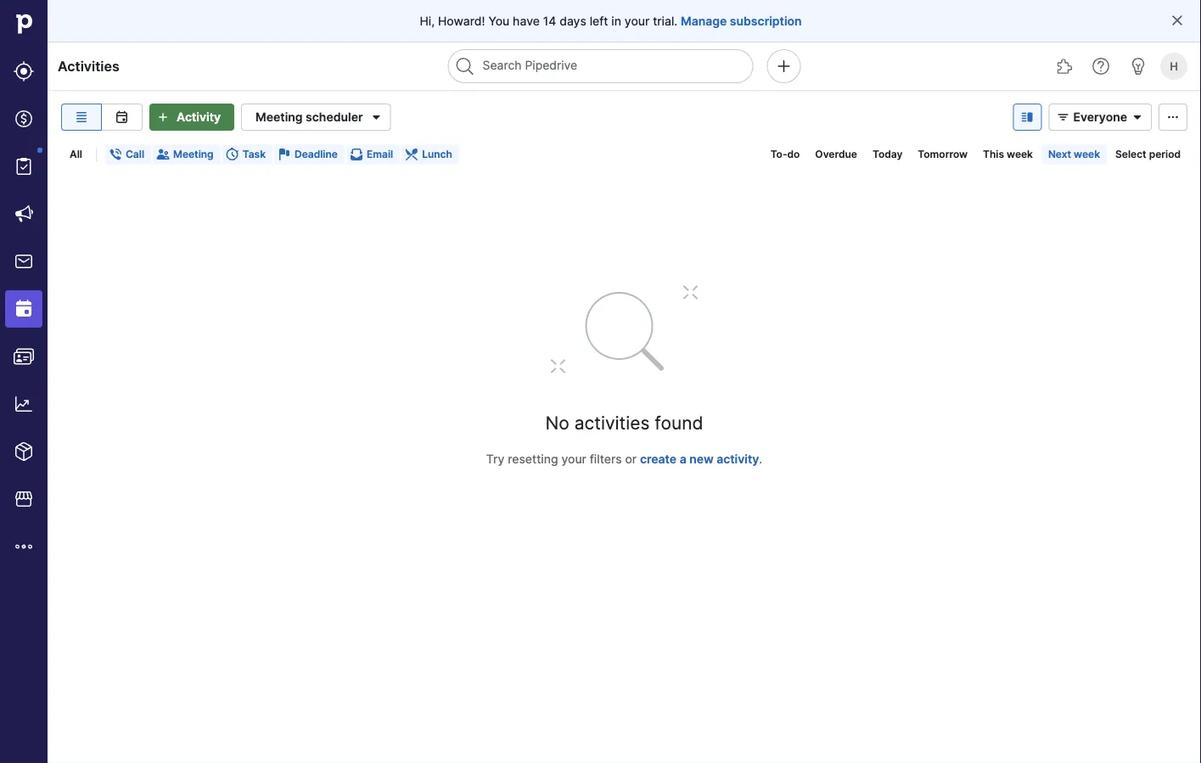 Task type: vqa. For each thing, say whether or not it's contained in the screenshot.
the rightmost pipedrive.
no



Task type: locate. For each thing, give the bounding box(es) containing it.
meeting for meeting scheduler
[[256, 110, 303, 124]]

open details in full view image
[[1017, 110, 1038, 124]]

your right in at right top
[[625, 14, 650, 28]]

new
[[689, 452, 714, 466]]

products image
[[14, 441, 34, 462]]

empty state image
[[522, 280, 726, 382]]

quick add image
[[774, 56, 794, 76]]

calendar image
[[112, 110, 132, 124]]

found
[[655, 412, 703, 433]]

task button
[[222, 144, 272, 165]]

week inside button
[[1007, 148, 1033, 160]]

task
[[242, 148, 266, 160]]

color primary image up email
[[366, 107, 387, 127]]

call button
[[105, 144, 151, 165]]

color primary image
[[1053, 110, 1073, 124], [1127, 110, 1148, 124], [109, 148, 122, 161], [225, 148, 239, 161]]

do
[[787, 148, 800, 160]]

week inside "button"
[[1074, 148, 1100, 160]]

days
[[560, 14, 586, 28]]

week
[[1007, 148, 1033, 160], [1074, 148, 1100, 160]]

color primary image up h
[[1171, 14, 1184, 27]]

menu
[[0, 0, 48, 763]]

1 horizontal spatial your
[[625, 14, 650, 28]]

0 horizontal spatial your
[[561, 452, 586, 466]]

today
[[873, 148, 903, 160]]

1 vertical spatial meeting
[[173, 148, 214, 160]]

color primary image left lunch
[[405, 148, 419, 161]]

in
[[611, 14, 621, 28]]

activities
[[574, 412, 650, 433]]

manage
[[681, 14, 727, 28]]

email button
[[346, 144, 400, 165]]

sales assistant image
[[1128, 56, 1149, 76]]

meeting down activity 'button'
[[173, 148, 214, 160]]

color primary inverted image
[[153, 110, 173, 124]]

1 week from the left
[[1007, 148, 1033, 160]]

sales inbox image
[[14, 251, 34, 272]]

to-
[[770, 148, 787, 160]]

color primary image right task
[[278, 148, 291, 161]]

color primary image inside deadline button
[[278, 148, 291, 161]]

color primary image left 'call'
[[109, 148, 122, 161]]

color primary image inside "task" 'button'
[[225, 148, 239, 161]]

overdue button
[[808, 144, 864, 165]]

deadline button
[[274, 144, 345, 165]]

manage subscription link
[[681, 12, 802, 29]]

2 week from the left
[[1074, 148, 1100, 160]]

meeting scheduler
[[256, 110, 363, 124]]

have
[[513, 14, 540, 28]]

.
[[759, 452, 763, 466]]

color undefined image
[[14, 156, 34, 177]]

this
[[983, 148, 1004, 160]]

tomorrow button
[[911, 144, 975, 165]]

trial.
[[653, 14, 678, 28]]

period
[[1149, 148, 1181, 160]]

your
[[625, 14, 650, 28], [561, 452, 586, 466]]

resetting
[[508, 452, 558, 466]]

color primary image for task
[[225, 148, 239, 161]]

your left filters
[[561, 452, 586, 466]]

0 horizontal spatial meeting
[[173, 148, 214, 160]]

color primary image for everyone
[[1053, 110, 1073, 124]]

color primary image inside meeting button
[[156, 148, 170, 161]]

color primary image inside call button
[[109, 148, 122, 161]]

color primary image right open details in full view image
[[1053, 110, 1073, 124]]

color primary image for meeting
[[156, 148, 170, 161]]

activity
[[717, 452, 759, 466]]

0 vertical spatial meeting
[[256, 110, 303, 124]]

meeting
[[256, 110, 303, 124], [173, 148, 214, 160]]

week right this
[[1007, 148, 1033, 160]]

color primary image right 'call'
[[156, 148, 170, 161]]

marketplace image
[[14, 489, 34, 509]]

email
[[367, 148, 393, 160]]

meeting up task
[[256, 110, 303, 124]]

color primary image inside 'lunch' button
[[405, 148, 419, 161]]

color primary image inside 'email' button
[[350, 148, 363, 161]]

1 horizontal spatial week
[[1074, 148, 1100, 160]]

color primary image for call
[[109, 148, 122, 161]]

0 horizontal spatial week
[[1007, 148, 1033, 160]]

week right next
[[1074, 148, 1100, 160]]

color primary image for email
[[350, 148, 363, 161]]

color primary image left email
[[350, 148, 363, 161]]

left
[[590, 14, 608, 28]]

you
[[488, 14, 510, 28]]

color primary image
[[1171, 14, 1184, 27], [366, 107, 387, 127], [156, 148, 170, 161], [278, 148, 291, 161], [350, 148, 363, 161], [405, 148, 419, 161]]

more image
[[14, 536, 34, 557]]

color primary image left task
[[225, 148, 239, 161]]

select period button
[[1109, 144, 1188, 165]]

menu item
[[0, 285, 48, 333]]

deadline
[[295, 148, 338, 160]]

lunch button
[[402, 144, 459, 165]]

1 horizontal spatial meeting
[[256, 110, 303, 124]]



Task type: describe. For each thing, give the bounding box(es) containing it.
no
[[545, 412, 569, 433]]

select
[[1115, 148, 1147, 160]]

today button
[[866, 144, 909, 165]]

list image
[[71, 110, 92, 124]]

14
[[543, 14, 556, 28]]

tomorrow
[[918, 148, 968, 160]]

overdue
[[815, 148, 857, 160]]

activity button
[[149, 104, 234, 131]]

next
[[1048, 148, 1071, 160]]

everyone button
[[1049, 104, 1152, 131]]

color primary image for deadline
[[278, 148, 291, 161]]

leads image
[[14, 61, 34, 81]]

more actions image
[[1163, 110, 1183, 124]]

everyone
[[1073, 110, 1127, 124]]

deals image
[[14, 109, 34, 129]]

no activities found
[[545, 412, 703, 433]]

next week
[[1048, 148, 1100, 160]]

hi, howard! you have 14 days left in your  trial. manage subscription
[[420, 14, 802, 28]]

a
[[680, 452, 686, 466]]

activity
[[177, 110, 221, 124]]

create a new activity link
[[640, 452, 759, 466]]

activities
[[58, 58, 119, 74]]

try
[[486, 452, 505, 466]]

contacts image
[[14, 346, 34, 367]]

scheduler
[[306, 110, 363, 124]]

home image
[[11, 11, 37, 37]]

1 vertical spatial your
[[561, 452, 586, 466]]

hi,
[[420, 14, 435, 28]]

this week
[[983, 148, 1033, 160]]

subscription
[[730, 14, 802, 28]]

h
[[1170, 59, 1178, 73]]

color primary image left more actions image
[[1127, 110, 1148, 124]]

to-do button
[[764, 144, 807, 165]]

all
[[70, 148, 82, 160]]

campaigns image
[[14, 204, 34, 224]]

color primary image for lunch
[[405, 148, 419, 161]]

select period
[[1115, 148, 1181, 160]]

filters
[[590, 452, 622, 466]]

all button
[[63, 144, 89, 165]]

week for next week
[[1074, 148, 1100, 160]]

meeting scheduler button
[[241, 104, 391, 131]]

color primary image inside the 'meeting scheduler' button
[[366, 107, 387, 127]]

to-do
[[770, 148, 800, 160]]

insights image
[[14, 394, 34, 414]]

meeting for meeting
[[173, 148, 214, 160]]

next week button
[[1042, 144, 1107, 165]]

Search Pipedrive field
[[448, 49, 753, 83]]

or
[[625, 452, 637, 466]]

create
[[640, 452, 677, 466]]

week for this week
[[1007, 148, 1033, 160]]

quick help image
[[1091, 56, 1111, 76]]

h button
[[1157, 49, 1191, 83]]

howard!
[[438, 14, 485, 28]]

this week button
[[976, 144, 1040, 165]]

0 vertical spatial your
[[625, 14, 650, 28]]

lunch
[[422, 148, 452, 160]]

meeting button
[[153, 144, 220, 165]]

call
[[126, 148, 144, 160]]

try resetting your filters or create a new activity .
[[486, 452, 763, 466]]

activities image
[[14, 299, 34, 319]]



